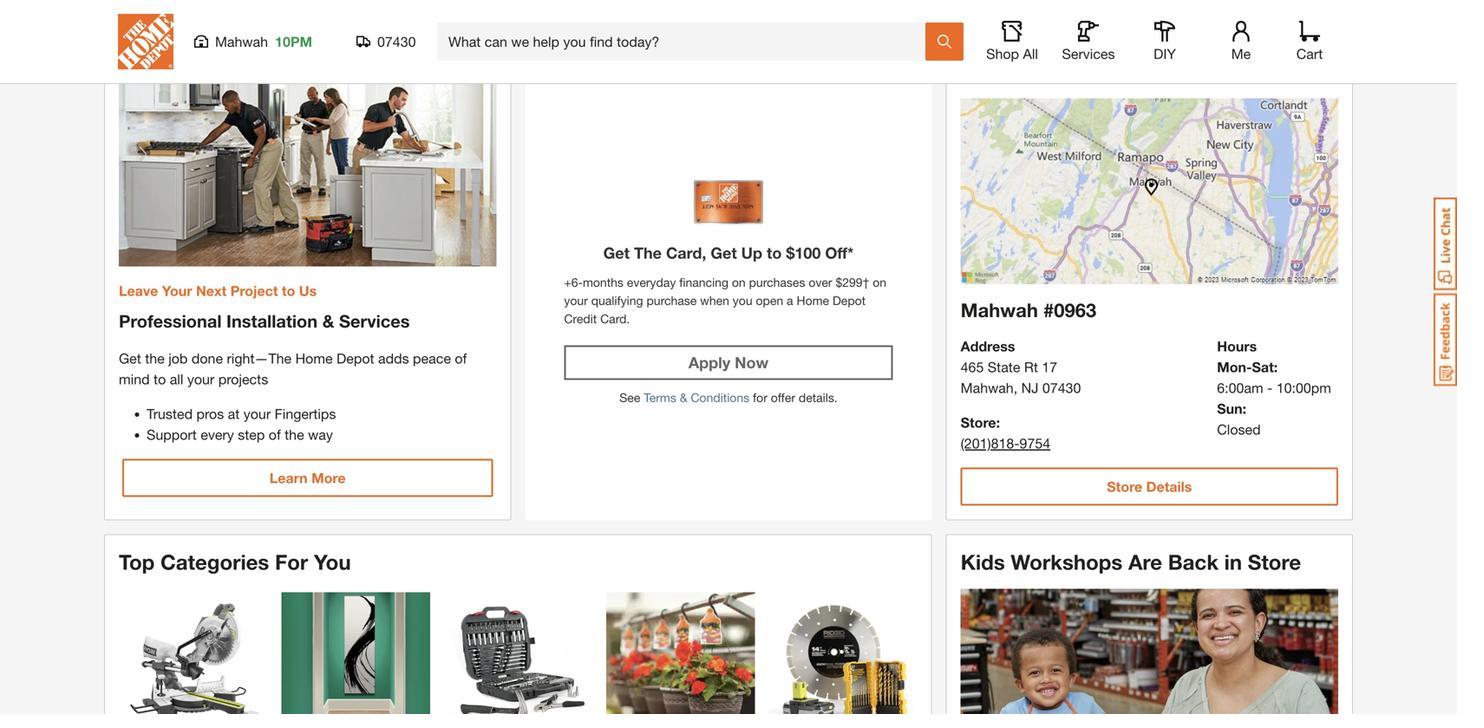 Task type: vqa. For each thing, say whether or not it's contained in the screenshot.
everyday*
no



Task type: describe. For each thing, give the bounding box(es) containing it.
cart link
[[1291, 21, 1329, 62]]

back
[[1168, 550, 1219, 575]]

0963
[[1054, 299, 1097, 322]]

address 465 state rt 17 mahwah , nj 07430
[[961, 338, 1081, 396]]

the home depot logo image
[[118, 14, 173, 69]]

0 horizontal spatial your
[[162, 283, 192, 299]]

conditions
[[691, 391, 750, 405]]

1 horizontal spatial to
[[282, 283, 295, 299]]

me button
[[1213, 21, 1269, 62]]

over
[[809, 275, 832, 290]]

0 vertical spatial depot
[[603, 59, 663, 84]]

installation
[[226, 311, 318, 332]]

learn more
[[270, 470, 346, 487]]

qualifying
[[591, 293, 643, 308]]

live chat image
[[1434, 198, 1457, 291]]

to inside get the job done right—the home depot adds peace of mind     to all your projects
[[154, 371, 166, 388]]

your inside +6-months everyday financing on purchases over $299† on your qualifying purchase when you open a home depot credit card.
[[564, 293, 588, 308]]

trusted
[[147, 406, 193, 422]]

apply now link
[[564, 346, 893, 380]]

leave your next project to us
[[119, 283, 317, 299]]

closed
[[1217, 422, 1261, 438]]

home inside +6-months everyday financing on purchases over $299† on your qualifying purchase when you open a home depot credit card.
[[797, 293, 829, 308]]

$299†
[[836, 275, 869, 290]]

0 horizontal spatial services
[[339, 311, 410, 332]]

store inside store : (201)818-9754
[[961, 415, 996, 431]]

you
[[314, 550, 351, 575]]

power tool accessories image
[[769, 593, 918, 715]]

(201)818-9754 link
[[961, 435, 1051, 452]]

cart
[[1297, 46, 1323, 62]]

card,
[[666, 244, 706, 262]]

for
[[753, 391, 768, 405]]

details
[[1146, 479, 1192, 495]]

a
[[787, 293, 793, 308]]

step
[[238, 427, 265, 443]]

offer
[[771, 391, 795, 405]]

top categories for you
[[119, 550, 351, 575]]

home inside get the job done right—the home depot adds peace of mind     to all your projects
[[295, 350, 333, 367]]

$100
[[786, 244, 821, 262]]

every
[[201, 427, 234, 443]]

open
[[756, 293, 783, 308]]

trusted pros at your fingertips support every step of the way
[[147, 406, 336, 443]]

10pm
[[275, 33, 312, 50]]

you
[[733, 293, 753, 308]]

mahwah 10pm
[[215, 33, 312, 50]]

get the card, get up to $100 off*
[[603, 244, 854, 262]]

project
[[230, 283, 278, 299]]

07430 button
[[357, 33, 416, 50]]

5s0bj1zvuobcppbsdozj1g element
[[611, 0, 847, 23]]

pros
[[196, 406, 224, 422]]

purchases
[[749, 275, 805, 290]]

6:00am
[[1217, 380, 1263, 396]]

see terms & conditions for offer details.
[[620, 391, 838, 405]]

(201)818-
[[961, 435, 1020, 452]]

more
[[311, 470, 346, 487]]

of inside trusted pros at your fingertips support every step of the way
[[269, 427, 281, 443]]

#
[[1043, 299, 1054, 322]]

& for services
[[322, 311, 334, 332]]

,
[[1014, 380, 1018, 396]]

up
[[741, 244, 762, 262]]

sun:
[[1217, 401, 1246, 417]]

map preview image
[[961, 99, 1338, 284]]

kids
[[961, 550, 1005, 575]]

1 horizontal spatial credit
[[669, 59, 729, 84]]

me
[[1231, 46, 1251, 62]]

top
[[119, 550, 155, 575]]

diy
[[1154, 46, 1176, 62]]

off*
[[825, 244, 854, 262]]

17
[[1042, 359, 1057, 376]]

shop all
[[986, 46, 1038, 62]]

services button
[[1061, 21, 1116, 62]]

everyday
[[627, 275, 676, 290]]

paint colors image
[[281, 593, 430, 715]]

card.
[[600, 312, 630, 326]]

2 on from the left
[[873, 275, 887, 290]]

peace
[[413, 350, 451, 367]]

address
[[961, 338, 1015, 355]]

kids workshops are back in store
[[961, 550, 1301, 575]]

get for get the card, get up to $100 off*
[[603, 244, 630, 262]]

are
[[1128, 550, 1162, 575]]



Task type: locate. For each thing, give the bounding box(es) containing it.
get left the
[[603, 244, 630, 262]]

hours mon-sat: 6:00am - 10:00pm sun: closed
[[1217, 338, 1331, 438]]

0 horizontal spatial of
[[269, 427, 281, 443]]

1 horizontal spatial get
[[603, 244, 630, 262]]

learn more link
[[122, 459, 493, 498]]

mahwah inside address 465 state rt 17 mahwah , nj 07430
[[961, 380, 1014, 396]]

&
[[322, 311, 334, 332], [680, 391, 687, 405]]

+6-months everyday financing on purchases over $299† on your qualifying purchase when you open a home depot credit card.
[[564, 275, 887, 326]]

state
[[988, 359, 1020, 376]]

your inside get the job done right—the home depot adds peace of mind     to all your projects
[[187, 371, 214, 388]]

0 vertical spatial mahwah
[[215, 33, 268, 50]]

0 horizontal spatial the
[[145, 350, 165, 367]]

0 horizontal spatial on
[[732, 275, 746, 290]]

2 horizontal spatial to
[[767, 244, 782, 262]]

home depot credit card offers
[[538, 59, 850, 84]]

depot inside +6-months everyday financing on purchases over $299† on your qualifying purchase when you open a home depot credit card.
[[833, 293, 866, 308]]

at
[[228, 406, 240, 422]]

1 horizontal spatial services
[[1062, 46, 1115, 62]]

sat:
[[1252, 359, 1278, 376]]

1 vertical spatial depot
[[833, 293, 866, 308]]

get for get the job done right—the home depot adds peace of mind     to all your projects
[[119, 350, 141, 367]]

2 vertical spatial home
[[295, 350, 333, 367]]

0 vertical spatial of
[[455, 350, 467, 367]]

on up you on the right of page
[[732, 275, 746, 290]]

credit left card
[[669, 59, 729, 84]]

now
[[735, 353, 769, 372]]

job
[[168, 350, 188, 367]]

of
[[455, 350, 467, 367], [269, 427, 281, 443]]

learn
[[270, 470, 308, 487]]

map pin image
[[1143, 178, 1160, 196]]

0 horizontal spatial &
[[322, 311, 334, 332]]

on
[[732, 275, 746, 290], [873, 275, 887, 290]]

your inside trusted pros at your fingertips support every step of the way
[[244, 406, 271, 422]]

credit card icon image
[[694, 181, 763, 233]]

1 horizontal spatial on
[[873, 275, 887, 290]]

0 horizontal spatial credit
[[564, 312, 597, 326]]

0 vertical spatial &
[[322, 311, 334, 332]]

of inside get the job done right—the home depot adds peace of mind     to all your projects
[[455, 350, 467, 367]]

What can we help you find today? search field
[[448, 23, 925, 60]]

0 horizontal spatial to
[[154, 371, 166, 388]]

get left up
[[711, 244, 737, 262]]

the inside trusted pros at your fingertips support every step of the way
[[285, 427, 304, 443]]

get up mind
[[119, 350, 141, 367]]

your down +6-
[[564, 293, 588, 308]]

0 vertical spatial the
[[145, 350, 165, 367]]

hand tools image
[[444, 593, 593, 715]]

us
[[299, 283, 317, 299]]

in
[[1224, 550, 1242, 575]]

services inside button
[[1062, 46, 1115, 62]]

get inside get the job done right—the home depot adds peace of mind     to all your projects
[[119, 350, 141, 367]]

professional installation & services
[[119, 311, 410, 332]]

services up adds
[[339, 311, 410, 332]]

hours
[[1217, 338, 1257, 355]]

1 vertical spatial services
[[339, 311, 410, 332]]

0 horizontal spatial 07430
[[377, 33, 416, 50]]

mon-
[[1217, 359, 1252, 376]]

services
[[1062, 46, 1115, 62], [339, 311, 410, 332]]

+6-
[[564, 275, 583, 290]]

0 horizontal spatial get
[[119, 350, 141, 367]]

mahwah left 10pm
[[215, 33, 268, 50]]

1 horizontal spatial of
[[455, 350, 467, 367]]

2 horizontal spatial home
[[797, 293, 829, 308]]

mind
[[119, 371, 150, 388]]

1 horizontal spatial depot
[[603, 59, 663, 84]]

2 vertical spatial to
[[154, 371, 166, 388]]

your down the done
[[187, 371, 214, 388]]

0 vertical spatial your
[[961, 59, 1006, 84]]

0 horizontal spatial home
[[295, 350, 333, 367]]

next
[[196, 283, 227, 299]]

2 horizontal spatial get
[[711, 244, 737, 262]]

categories
[[160, 550, 269, 575]]

to left us
[[282, 283, 295, 299]]

& for conditions
[[680, 391, 687, 405]]

1 horizontal spatial home
[[538, 59, 597, 84]]

the down fingertips at bottom left
[[285, 427, 304, 443]]

07430 inside 07430 button
[[377, 33, 416, 50]]

mahwah down 465
[[961, 380, 1014, 396]]

& right terms at bottom left
[[680, 391, 687, 405]]

-
[[1267, 380, 1273, 396]]

2 vertical spatial depot
[[337, 350, 374, 367]]

offers
[[789, 59, 850, 84]]

credit left card.
[[564, 312, 597, 326]]

power tools image
[[119, 593, 268, 715]]

mahwah for mahwah # 0963
[[961, 299, 1038, 322]]

for
[[275, 550, 308, 575]]

rt
[[1024, 359, 1038, 376]]

done
[[192, 350, 223, 367]]

on right "$299†"
[[873, 275, 887, 290]]

1 vertical spatial your
[[187, 371, 214, 388]]

0 vertical spatial services
[[1062, 46, 1115, 62]]

1 vertical spatial of
[[269, 427, 281, 443]]

fingertips
[[275, 406, 336, 422]]

terms & conditions button
[[644, 389, 750, 407]]

the
[[634, 244, 662, 262]]

1 vertical spatial mahwah
[[961, 299, 1038, 322]]

to left all
[[154, 371, 166, 388]]

9754
[[1020, 435, 1051, 452]]

1 vertical spatial credit
[[564, 312, 597, 326]]

kids workshops image
[[961, 589, 1338, 715]]

workshops
[[1011, 550, 1123, 575]]

1 vertical spatial 07430
[[1043, 380, 1081, 396]]

0 vertical spatial to
[[767, 244, 782, 262]]

credit inside +6-months everyday financing on purchases over $299† on your qualifying purchase when you open a home depot credit card.
[[564, 312, 597, 326]]

feedback link image
[[1434, 293, 1457, 387]]

to
[[767, 244, 782, 262], [282, 283, 295, 299], [154, 371, 166, 388]]

mahwah up address
[[961, 299, 1038, 322]]

465
[[961, 359, 984, 376]]

0 vertical spatial 07430
[[377, 33, 416, 50]]

1 vertical spatial home
[[797, 293, 829, 308]]

1 vertical spatial your
[[162, 283, 192, 299]]

0 vertical spatial your
[[564, 293, 588, 308]]

purchase
[[647, 293, 697, 308]]

financing
[[679, 275, 729, 290]]

:
[[996, 415, 1000, 431]]

your up step
[[244, 406, 271, 422]]

details.
[[799, 391, 838, 405]]

your
[[961, 59, 1006, 84], [162, 283, 192, 299]]

your up professional
[[162, 283, 192, 299]]

apply
[[689, 353, 730, 372]]

2 horizontal spatial depot
[[833, 293, 866, 308]]

right—the
[[227, 350, 292, 367]]

1 vertical spatial to
[[282, 283, 295, 299]]

07430 inside address 465 state rt 17 mahwah , nj 07430
[[1043, 380, 1081, 396]]

services right all
[[1062, 46, 1115, 62]]

1 vertical spatial the
[[285, 427, 304, 443]]

store details
[[1107, 479, 1192, 495]]

support
[[147, 427, 197, 443]]

apply now
[[689, 353, 769, 372]]

& right installation
[[322, 311, 334, 332]]

0 horizontal spatial your
[[187, 371, 214, 388]]

all
[[170, 371, 183, 388]]

when
[[700, 293, 729, 308]]

of right step
[[269, 427, 281, 443]]

store : (201)818-9754
[[961, 415, 1051, 452]]

your store
[[961, 59, 1065, 84]]

2 vertical spatial mahwah
[[961, 380, 1014, 396]]

0 vertical spatial home
[[538, 59, 597, 84]]

diy button
[[1137, 21, 1193, 62]]

your left all
[[961, 59, 1006, 84]]

2 horizontal spatial your
[[564, 293, 588, 308]]

1 horizontal spatial your
[[961, 59, 1006, 84]]

to right up
[[767, 244, 782, 262]]

see
[[620, 391, 640, 405]]

mahwah # 0963
[[961, 299, 1097, 322]]

shop all button
[[985, 21, 1040, 62]]

0 horizontal spatial depot
[[337, 350, 374, 367]]

1 vertical spatial &
[[680, 391, 687, 405]]

months
[[583, 275, 624, 290]]

1 horizontal spatial 07430
[[1043, 380, 1081, 396]]

1 horizontal spatial the
[[285, 427, 304, 443]]

10:00pm
[[1277, 380, 1331, 396]]

nj
[[1021, 380, 1039, 396]]

depot inside get the job done right—the home depot adds peace of mind     to all your projects
[[337, 350, 374, 367]]

of right peace
[[455, 350, 467, 367]]

0 vertical spatial credit
[[669, 59, 729, 84]]

shop
[[986, 46, 1019, 62]]

all
[[1023, 46, 1038, 62]]

mahwah
[[215, 33, 268, 50], [961, 299, 1038, 322], [961, 380, 1014, 396]]

mahwah for mahwah 10pm
[[215, 33, 268, 50]]

1 horizontal spatial your
[[244, 406, 271, 422]]

the left job
[[145, 350, 165, 367]]

1 on from the left
[[732, 275, 746, 290]]

store details link
[[961, 468, 1338, 506]]

terms
[[644, 391, 676, 405]]

garden center image
[[606, 593, 755, 715]]

way
[[308, 427, 333, 443]]

1 horizontal spatial &
[[680, 391, 687, 405]]

the inside get the job done right—the home depot adds peace of mind     to all your projects
[[145, 350, 165, 367]]

2 vertical spatial your
[[244, 406, 271, 422]]



